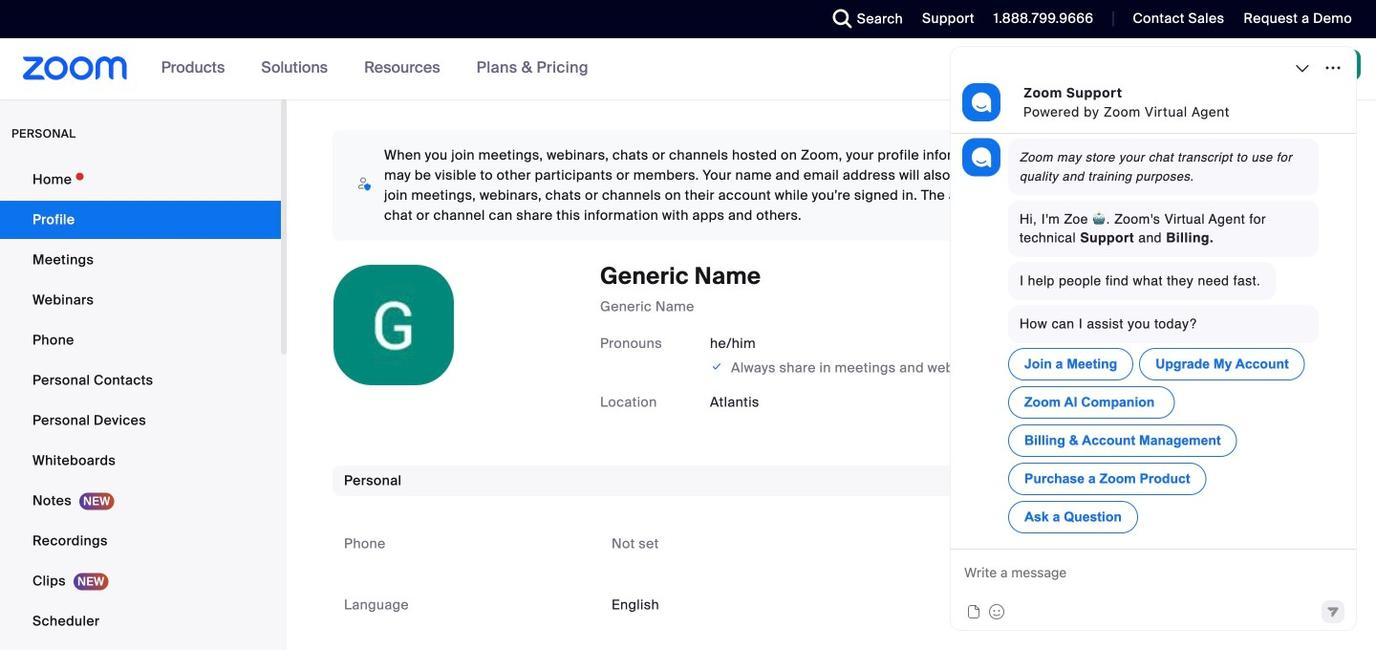 Task type: describe. For each thing, give the bounding box(es) containing it.
zoom logo image
[[23, 56, 128, 80]]

edit user photo image
[[379, 316, 409, 334]]

product information navigation
[[147, 38, 603, 99]]



Task type: vqa. For each thing, say whether or not it's contained in the screenshot.
top APPLICATION
no



Task type: locate. For each thing, give the bounding box(es) containing it.
checked image
[[710, 357, 724, 376]]

meetings navigation
[[977, 38, 1377, 101]]

banner
[[0, 38, 1377, 101]]

user photo image
[[334, 265, 454, 385]]

personal menu menu
[[0, 161, 281, 650]]



